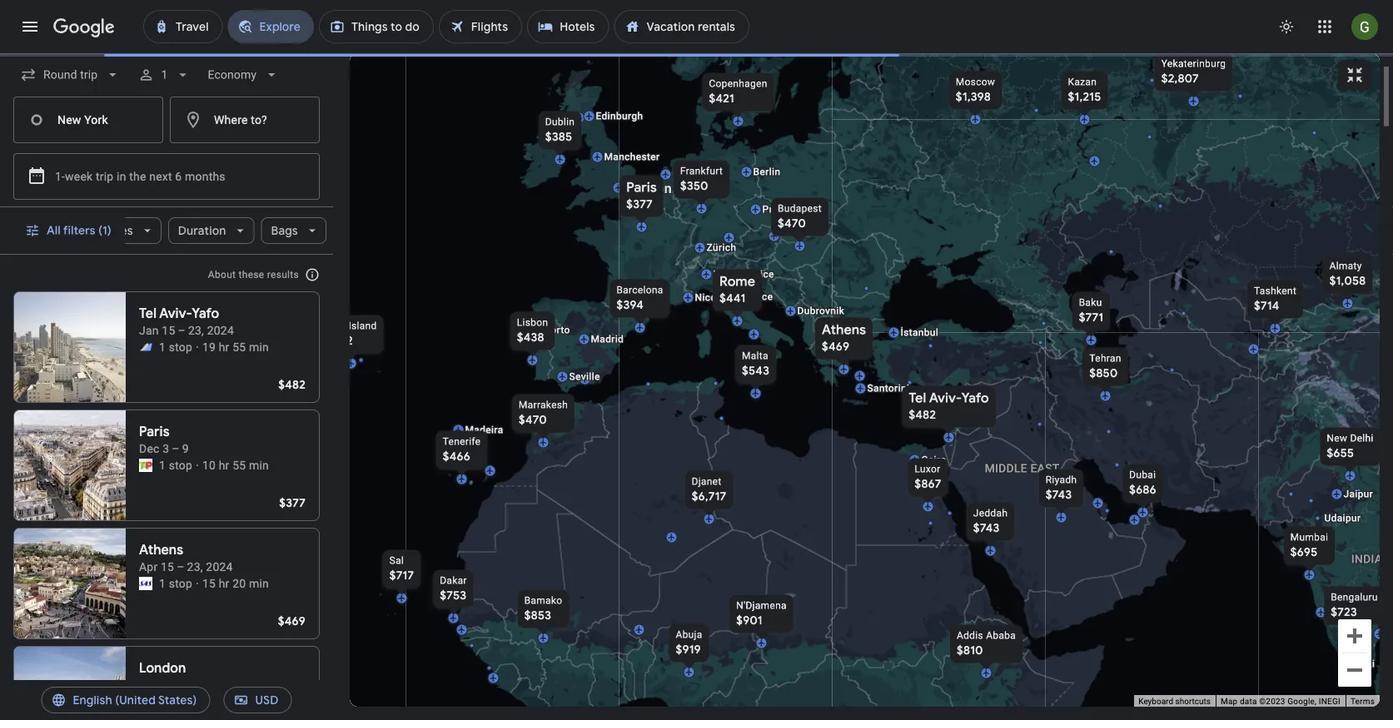 Task type: locate. For each thing, give the bounding box(es) containing it.
6 left '50'
[[214, 695, 221, 709]]

n'djamena $901
[[737, 600, 787, 629]]

1 horizontal spatial 6
[[214, 695, 221, 709]]

1 vertical spatial $377
[[279, 496, 306, 511]]

1 horizontal spatial $743
[[1046, 488, 1073, 503]]

1 vertical spatial aviv-
[[930, 390, 962, 407]]

moscow
[[956, 76, 996, 88]]

$469 up usd
[[278, 614, 306, 629]]

0 horizontal spatial tel
[[139, 305, 157, 322]]

15 – 23, up 15
[[161, 560, 203, 574]]

3 stop from the top
[[169, 577, 192, 591]]

athens up $469 text box
[[822, 322, 866, 339]]

0 horizontal spatial $743
[[974, 521, 1000, 536]]

jan up the easyjet, wizz air, and norse atlantic uk image
[[139, 324, 159, 337]]

min right 19
[[249, 340, 269, 354]]

delhi
[[1351, 433, 1374, 444]]

moscow $1,398
[[956, 76, 996, 105]]

482 US dollars text field
[[909, 408, 937, 423]]

0 horizontal spatial $377
[[279, 496, 306, 511]]

0 vertical spatial $377
[[627, 197, 653, 212]]

hr for 15 – 23,
[[219, 577, 230, 591]]

east
[[1031, 462, 1060, 476]]

$901
[[737, 614, 763, 629]]

753 US dollars text field
[[440, 589, 467, 604]]

$470 for marrakesh $470
[[519, 413, 547, 428]]

1 jan from the top
[[139, 324, 159, 337]]

2 jan from the top
[[139, 679, 159, 692]]

1 stop down the athens apr 15 – 23, 2024 in the bottom of the page
[[159, 577, 192, 591]]

2 55 from the top
[[233, 459, 246, 472]]

1 1 stop from the top
[[159, 340, 192, 354]]

$743 down riyadh
[[1046, 488, 1073, 503]]

london inside the map region
[[626, 181, 672, 197]]

1 horizontal spatial athens
[[822, 322, 866, 339]]

data
[[1241, 697, 1258, 707]]

2024 up 6 hr 50 min
[[207, 679, 234, 692]]

athens for athens apr 15 – 23, 2024
[[139, 542, 183, 559]]

jaipur
[[1344, 489, 1374, 500]]

athens for athens $469
[[822, 322, 866, 339]]

dubai
[[1130, 469, 1157, 481]]

6717 US dollars text field
[[692, 489, 727, 504]]

1 vertical spatial yafo
[[962, 390, 989, 407]]

usd
[[255, 693, 279, 708]]

paris up dec
[[139, 424, 170, 441]]

6 right next
[[175, 170, 182, 183]]

states)
[[158, 693, 197, 708]]

1 for tel
[[159, 340, 166, 354]]

0 horizontal spatial paris
[[139, 424, 170, 441]]

addis ababa $810
[[957, 630, 1016, 659]]

1 vertical spatial stop
[[169, 459, 192, 472]]

1 vertical spatial athens
[[139, 542, 183, 559]]

$469 down dubrovnik
[[822, 340, 850, 354]]

850 US dollars text field
[[1090, 366, 1118, 381]]

$438
[[517, 330, 545, 345]]

athens inside the map region
[[822, 322, 866, 339]]

tenerife $466
[[443, 436, 481, 464]]

jan up norse atlantic uk icon
[[139, 679, 159, 692]]

$743
[[1046, 488, 1073, 503], [974, 521, 1000, 536]]

0 horizontal spatial yafo
[[192, 305, 219, 322]]

1 horizontal spatial $469
[[822, 340, 850, 354]]

810 US dollars text field
[[957, 644, 984, 659]]

0 vertical spatial jan
[[139, 324, 159, 337]]

695 US dollars text field
[[1291, 545, 1318, 560]]

easyjet, wizz air, and norse atlantic uk image
[[139, 341, 152, 354]]

hr right 15
[[219, 577, 230, 591]]

469 US dollars text field
[[822, 340, 850, 354]]

rome $441
[[720, 273, 756, 306]]

717 US dollars text field
[[390, 569, 414, 584]]

hr right 19
[[219, 340, 230, 354]]

394 US dollars text field
[[617, 298, 644, 313]]

0 vertical spatial tel
[[139, 305, 157, 322]]

yafo for tel aviv-yafo jan 15 – 23, 2024
[[192, 305, 219, 322]]

0 vertical spatial stop
[[169, 340, 192, 354]]

tel for tel aviv-yafo $482
[[909, 390, 927, 407]]

luxor $867
[[915, 464, 942, 492]]

1 vertical spatial 15 – 23,
[[161, 560, 203, 574]]

stop down tel aviv-yafo jan 15 – 23, 2024
[[169, 340, 192, 354]]

0 vertical spatial paris
[[627, 179, 657, 196]]

jeddah $743
[[974, 508, 1008, 536]]

paris for paris $377
[[627, 179, 657, 196]]

0 vertical spatial 1 stop
[[159, 340, 192, 354]]

london up 377 us dollars text field
[[626, 181, 672, 197]]

0 vertical spatial london
[[626, 181, 672, 197]]

$810
[[957, 644, 984, 659]]

602 US dollars text field
[[325, 334, 353, 349]]

scandinavian airlines image
[[139, 577, 152, 591]]

919 US dollars text field
[[676, 643, 701, 658]]

$482
[[278, 377, 306, 392], [909, 408, 937, 423]]

stop for 3 – 9
[[169, 459, 192, 472]]

$421
[[709, 91, 735, 106]]

2024 inside the athens apr 15 – 23, 2024
[[206, 560, 233, 574]]

55
[[233, 340, 246, 354], [233, 459, 246, 472]]

1 horizontal spatial london
[[626, 181, 672, 197]]

aviv- for tel aviv-yafo $482
[[930, 390, 962, 407]]

duration
[[178, 223, 226, 238]]

stop down the athens apr 15 – 23, 2024 in the bottom of the page
[[169, 577, 192, 591]]

dublin $385
[[546, 116, 575, 145]]

0 horizontal spatial $469
[[278, 614, 306, 629]]

0 vertical spatial $743
[[1046, 488, 1073, 503]]

marrakesh
[[519, 399, 568, 411]]

$919
[[676, 643, 701, 658]]

1 horizontal spatial $470
[[778, 216, 807, 231]]

tel inside tel aviv-yafo $482
[[909, 390, 927, 407]]

rome
[[720, 273, 756, 290]]

1 stop down 3 – 9
[[159, 459, 192, 472]]

island
[[349, 320, 377, 332]]

apr
[[139, 560, 158, 574]]

all
[[47, 223, 61, 238]]

$743 inside the jeddah $743
[[974, 521, 1000, 536]]

2 vertical spatial 1 stop
[[159, 577, 192, 591]]

view smaller map image
[[1346, 65, 1365, 85]]

addis
[[957, 630, 984, 642]]

london
[[626, 181, 672, 197], [139, 660, 186, 677]]

hr right 10 on the bottom left of page
[[219, 459, 230, 472]]

norse atlantic uk image
[[139, 696, 152, 709]]

almaty
[[1330, 260, 1363, 272]]

edinburgh
[[596, 110, 643, 122]]

london inside london jan 21 – 30, 2024
[[139, 660, 186, 677]]

15 – 23, up 19
[[162, 324, 204, 337]]

nonstop
[[159, 695, 205, 709]]

$394
[[617, 298, 644, 313]]

london for london
[[626, 181, 672, 197]]

1 vertical spatial paris
[[139, 424, 170, 441]]

20
[[233, 577, 246, 591]]

None text field
[[13, 97, 163, 143]]

1 vertical spatial london
[[139, 660, 186, 677]]

results
[[267, 269, 299, 281]]

0 horizontal spatial aviv-
[[159, 305, 192, 322]]

min right '50'
[[254, 695, 274, 709]]

1 horizontal spatial $377
[[627, 197, 653, 212]]

15 hr 20 min
[[202, 577, 269, 591]]

0 vertical spatial $470
[[778, 216, 807, 231]]

riyadh
[[1046, 474, 1077, 486]]

2024 up 15
[[206, 560, 233, 574]]

yafo up 19
[[192, 305, 219, 322]]

743 US dollars text field
[[974, 521, 1000, 536]]

dublin
[[546, 116, 575, 128]]

2 vertical spatial 2024
[[207, 679, 234, 692]]

athens up apr
[[139, 542, 183, 559]]

dubai $686
[[1130, 469, 1157, 498]]

tel for tel aviv-yafo jan 15 – 23, 2024
[[139, 305, 157, 322]]

tashkent
[[1255, 285, 1297, 297]]

0 horizontal spatial 6
[[175, 170, 182, 183]]

0 vertical spatial 6
[[175, 170, 182, 183]]

0 horizontal spatial $482
[[278, 377, 306, 392]]

$771
[[1079, 310, 1104, 325]]

1 vertical spatial $469
[[278, 614, 306, 629]]

$470 down budapest
[[778, 216, 807, 231]]

1 55 from the top
[[233, 340, 246, 354]]

min right 10 on the bottom left of page
[[249, 459, 269, 472]]

1-week trip in the next 6 months
[[55, 170, 226, 183]]

dubrovnik
[[798, 305, 845, 317]]

paris inside paris dec 3 – 9
[[139, 424, 170, 441]]

tel aviv-yafo jan 15 – 23, 2024
[[139, 305, 234, 337]]

yafo inside tel aviv-yafo $482
[[962, 390, 989, 407]]

yafo up the 'middle' on the bottom right of the page
[[962, 390, 989, 407]]

florence
[[733, 291, 773, 303]]

0 vertical spatial yafo
[[192, 305, 219, 322]]

2 1 stop from the top
[[159, 459, 192, 472]]

0 vertical spatial aviv-
[[159, 305, 192, 322]]

aviv- inside tel aviv-yafo $482
[[930, 390, 962, 407]]

0 horizontal spatial athens
[[139, 542, 183, 559]]

2 stop from the top
[[169, 459, 192, 472]]

change appearance image
[[1267, 7, 1307, 47]]

terms
[[1351, 697, 1375, 707]]

1 vertical spatial $743
[[974, 521, 1000, 536]]

3 1 stop from the top
[[159, 577, 192, 591]]

0 vertical spatial 2024
[[207, 324, 234, 337]]

 image
[[208, 694, 211, 711]]

714 US dollars text field
[[1255, 299, 1280, 314]]

2024
[[207, 324, 234, 337], [206, 560, 233, 574], [207, 679, 234, 692]]

$469 inside athens $469
[[822, 340, 850, 354]]

copenhagen
[[709, 78, 768, 90]]

0 horizontal spatial london
[[139, 660, 186, 677]]

venice
[[743, 269, 775, 280]]

tel up the easyjet, wizz air, and norse atlantic uk image
[[139, 305, 157, 322]]

yekaterinburg $2,807
[[1162, 58, 1227, 86]]

2024 inside london jan 21 – 30, 2024
[[207, 679, 234, 692]]

1 stop from the top
[[169, 340, 192, 354]]

0 vertical spatial 55
[[233, 340, 246, 354]]

1 horizontal spatial paris
[[627, 179, 657, 196]]

21 – 30,
[[162, 679, 204, 692]]

1 vertical spatial 1 stop
[[159, 459, 192, 472]]

min for yafo
[[249, 340, 269, 354]]

all filters (1)
[[47, 223, 111, 238]]

tel inside tel aviv-yafo jan 15 – 23, 2024
[[139, 305, 157, 322]]

frankfurt $350
[[681, 165, 723, 194]]

1 vertical spatial 55
[[233, 459, 246, 472]]

$470 inside budapest $470
[[778, 216, 807, 231]]

1 horizontal spatial $482
[[909, 408, 937, 423]]

airlines
[[91, 223, 133, 238]]

0 vertical spatial 15 – 23,
[[162, 324, 204, 337]]

1 vertical spatial jan
[[139, 679, 159, 692]]

1 vertical spatial $482
[[909, 408, 937, 423]]

0 vertical spatial athens
[[822, 322, 866, 339]]

55 right 10 on the bottom left of page
[[233, 459, 246, 472]]

barcelona $394
[[617, 285, 664, 313]]

paris dec 3 – 9
[[139, 424, 189, 456]]

55 right 19
[[233, 340, 246, 354]]

yekaterinburg
[[1162, 58, 1227, 70]]

berlin
[[754, 166, 781, 178]]

yafo inside tel aviv-yafo jan 15 – 23, 2024
[[192, 305, 219, 322]]

tenerife
[[443, 436, 481, 448]]

yafo
[[192, 305, 219, 322], [962, 390, 989, 407]]

6 inside button
[[175, 170, 182, 183]]

1 stop down tel aviv-yafo jan 15 – 23, 2024
[[159, 340, 192, 354]]

tel up $482 text box
[[909, 390, 927, 407]]

$470 inside marrakesh $470
[[519, 413, 547, 428]]

mumbai
[[1291, 532, 1329, 544]]

1 vertical spatial 6
[[214, 695, 221, 709]]

1215 US dollars text field
[[1068, 90, 1102, 105]]

jan inside tel aviv-yafo jan 15 – 23, 2024
[[139, 324, 159, 337]]

stop down 3 – 9
[[169, 459, 192, 472]]

london up 21 – 30,
[[139, 660, 186, 677]]

15 – 23,
[[162, 324, 204, 337], [161, 560, 203, 574]]

1 horizontal spatial tel
[[909, 390, 927, 407]]

1 horizontal spatial aviv-
[[930, 390, 962, 407]]

0 horizontal spatial $470
[[519, 413, 547, 428]]

2024 for athens
[[206, 560, 233, 574]]

2807 US dollars text field
[[1162, 71, 1200, 86]]

$469
[[822, 340, 850, 354], [278, 614, 306, 629]]

$743 down jeddah
[[974, 521, 1000, 536]]

athens $469
[[822, 322, 866, 354]]

2024 up 19
[[207, 324, 234, 337]]

paris up 377 us dollars text field
[[627, 179, 657, 196]]

budapest
[[778, 203, 822, 215]]

55 for 3 – 9
[[233, 459, 246, 472]]

1398 US dollars text field
[[956, 90, 992, 105]]

min right 20
[[249, 577, 269, 591]]

1 horizontal spatial yafo
[[962, 390, 989, 407]]

keyboard shortcuts
[[1139, 697, 1211, 707]]

$743 inside riyadh $743
[[1046, 488, 1073, 503]]

$470 down marrakesh
[[519, 413, 547, 428]]

aviv- inside tel aviv-yafo jan 15 – 23, 2024
[[159, 305, 192, 322]]

2 vertical spatial stop
[[169, 577, 192, 591]]

6
[[175, 170, 182, 183], [214, 695, 221, 709]]

350 US dollars text field
[[681, 179, 709, 194]]

about
[[208, 269, 236, 281]]

athens inside the athens apr 15 – 23, 2024
[[139, 542, 183, 559]]

None field
[[13, 60, 128, 90], [201, 60, 287, 90], [13, 60, 128, 90], [201, 60, 287, 90]]

paris
[[627, 179, 657, 196], [139, 424, 170, 441]]

0 vertical spatial $469
[[822, 340, 850, 354]]

aviv-
[[159, 305, 192, 322], [930, 390, 962, 407]]

paris inside the map region
[[627, 179, 657, 196]]

barcelona
[[617, 285, 664, 296]]

tel
[[139, 305, 157, 322], [909, 390, 927, 407]]

1 vertical spatial tel
[[909, 390, 927, 407]]

3 – 9
[[163, 442, 189, 456]]

6 hr 50 min
[[214, 695, 274, 709]]

1 vertical spatial $470
[[519, 413, 547, 428]]

1 vertical spatial 2024
[[206, 560, 233, 574]]

week
[[65, 170, 93, 183]]

$482 inside tel aviv-yafo $482
[[909, 408, 937, 423]]



Task type: vqa. For each thing, say whether or not it's contained in the screenshot.


Task type: describe. For each thing, give the bounding box(es) containing it.
luxor
[[915, 464, 941, 475]]

trip
[[96, 170, 114, 183]]

$695
[[1291, 545, 1318, 560]]

421 US dollars text field
[[709, 91, 735, 106]]

athens apr 15 – 23, 2024
[[139, 542, 233, 574]]

porto
[[544, 325, 570, 336]]

marrakesh $470
[[519, 399, 568, 428]]

$686
[[1130, 483, 1157, 498]]

723 US dollars text field
[[1332, 605, 1358, 620]]

$602
[[325, 334, 353, 349]]

usd button
[[224, 681, 292, 721]]

santorini
[[868, 383, 910, 394]]

$377 inside paris $377
[[627, 197, 653, 212]]

the
[[129, 170, 146, 183]]

shortcuts
[[1176, 697, 1211, 707]]

keyboard shortcuts button
[[1139, 696, 1211, 708]]

abuja
[[676, 629, 703, 641]]

466 US dollars text field
[[443, 449, 471, 464]]

$1,058
[[1330, 274, 1367, 289]]

15 – 23, inside tel aviv-yafo jan 15 – 23, 2024
[[162, 324, 204, 337]]

yafo for tel aviv-yafo $482
[[962, 390, 989, 407]]

$350
[[681, 179, 709, 194]]

kazan $1,215
[[1068, 76, 1102, 105]]

djanet $6,717
[[692, 476, 727, 504]]

10
[[202, 459, 216, 472]]

hr for yafo
[[219, 340, 230, 354]]

bags button
[[261, 211, 326, 251]]

867 US dollars text field
[[915, 477, 942, 492]]

10 hr 55 min
[[202, 459, 269, 472]]

1 for paris
[[159, 459, 166, 472]]

385 US dollars text field
[[546, 130, 573, 145]]

$714
[[1255, 299, 1280, 314]]

$466
[[443, 449, 471, 464]]

686 US dollars text field
[[1130, 483, 1157, 498]]

$385
[[546, 130, 573, 145]]

1 inside popup button
[[161, 68, 168, 82]]

655 US dollars text field
[[1327, 446, 1355, 461]]

2024 inside tel aviv-yafo jan 15 – 23, 2024
[[207, 324, 234, 337]]

main menu image
[[20, 17, 40, 37]]

pico island $602
[[325, 320, 377, 349]]

482 US dollars text field
[[278, 377, 306, 392]]

aviv- for tel aviv-yafo jan 15 – 23, 2024
[[159, 305, 192, 322]]

copenhagen $421
[[709, 78, 768, 106]]

i̇stanbul
[[901, 327, 939, 339]]

hr left '50'
[[224, 695, 235, 709]]

470 US dollars text field
[[519, 413, 547, 428]]

jan inside london jan 21 – 30, 2024
[[139, 679, 159, 692]]

$753
[[440, 589, 467, 604]]

paris for paris dec 3 – 9
[[139, 424, 170, 441]]

$470 for budapest $470
[[778, 216, 807, 231]]

$6,717
[[692, 489, 727, 504]]

1 stop for 15 – 23,
[[159, 577, 192, 591]]

(1)
[[98, 223, 111, 238]]

771 US dollars text field
[[1079, 310, 1104, 325]]

1058 US dollars text field
[[1330, 274, 1367, 289]]

$743 for jeddah $743
[[974, 521, 1000, 536]]

duration button
[[168, 211, 255, 251]]

469 US dollars text field
[[278, 614, 306, 629]]

about these results image
[[292, 255, 332, 295]]

these
[[239, 269, 265, 281]]

jeddah
[[974, 508, 1008, 519]]

keyboard
[[1139, 697, 1174, 707]]

dec
[[139, 442, 160, 456]]

london jan 21 – 30, 2024
[[139, 660, 234, 692]]

prague
[[763, 204, 796, 215]]

manchester
[[604, 151, 660, 163]]

inegi
[[1320, 697, 1341, 707]]

$853
[[525, 609, 552, 624]]

min for 15 – 23,
[[249, 577, 269, 591]]

airlines button
[[81, 211, 161, 251]]

map data ©2023 google, inegi
[[1221, 697, 1341, 707]]

next
[[149, 170, 172, 183]]

months
[[185, 170, 226, 183]]

malta $543
[[742, 350, 770, 379]]

55 for yafo
[[233, 340, 246, 354]]

743 US dollars text field
[[1046, 488, 1073, 503]]

map
[[1221, 697, 1238, 707]]

$743 for riyadh $743
[[1046, 488, 1073, 503]]

stop for yafo
[[169, 340, 192, 354]]

441 US dollars text field
[[720, 291, 746, 306]]

(united
[[115, 693, 156, 708]]

Where to? text field
[[170, 97, 320, 143]]

google,
[[1288, 697, 1317, 707]]

tap air portugal image
[[139, 459, 152, 472]]

almaty $1,058
[[1330, 260, 1367, 289]]

loading results progress bar
[[0, 53, 1394, 57]]

london for london jan 21 – 30, 2024
[[139, 660, 186, 677]]

470 US dollars text field
[[778, 216, 807, 231]]

bamako $853
[[525, 595, 563, 624]]

new delhi $655
[[1327, 433, 1374, 461]]

1 stop for 3 – 9
[[159, 459, 192, 472]]

goa
[[1328, 607, 1347, 619]]

pico
[[325, 320, 346, 332]]

438 US dollars text field
[[517, 330, 545, 345]]

$1,215
[[1068, 90, 1102, 105]]

0 vertical spatial $482
[[278, 377, 306, 392]]

kazan
[[1068, 76, 1097, 88]]

ababa
[[987, 630, 1016, 642]]

©2023
[[1260, 697, 1286, 707]]

1 stop for yafo
[[159, 340, 192, 354]]

middle
[[985, 462, 1028, 476]]

901 US dollars text field
[[737, 614, 763, 629]]

all filters (1) button
[[15, 211, 125, 251]]

15 – 23, inside the athens apr 15 – 23, 2024
[[161, 560, 203, 574]]

bengaluru $723
[[1332, 592, 1379, 620]]

madeira
[[465, 424, 504, 436]]

543 US dollars text field
[[742, 364, 770, 379]]

377 US dollars text field
[[627, 197, 653, 212]]

zürich
[[707, 242, 737, 254]]

bags
[[271, 223, 298, 238]]

english (united states) button
[[41, 681, 210, 721]]

stop for 15 – 23,
[[169, 577, 192, 591]]

tehran
[[1090, 353, 1122, 364]]

madrid
[[591, 334, 624, 345]]

$867
[[915, 477, 942, 492]]

min for 3 – 9
[[249, 459, 269, 472]]

1 button
[[131, 55, 198, 95]]

$2,807
[[1162, 71, 1200, 86]]

tashkent $714
[[1255, 285, 1297, 314]]

middle east
[[985, 462, 1060, 476]]

lisbon
[[517, 317, 548, 329]]

$441
[[720, 291, 746, 306]]

dakar
[[440, 575, 467, 587]]

853 US dollars text field
[[525, 609, 552, 624]]

hr for 3 – 9
[[219, 459, 230, 472]]

1 for athens
[[159, 577, 166, 591]]

map region
[[193, 0, 1394, 721]]

malta
[[742, 350, 769, 362]]

n'djamena
[[737, 600, 787, 612]]

$723
[[1332, 605, 1358, 620]]

19
[[202, 340, 216, 354]]

2024 for london
[[207, 679, 234, 692]]

377 US dollars text field
[[279, 496, 306, 511]]



